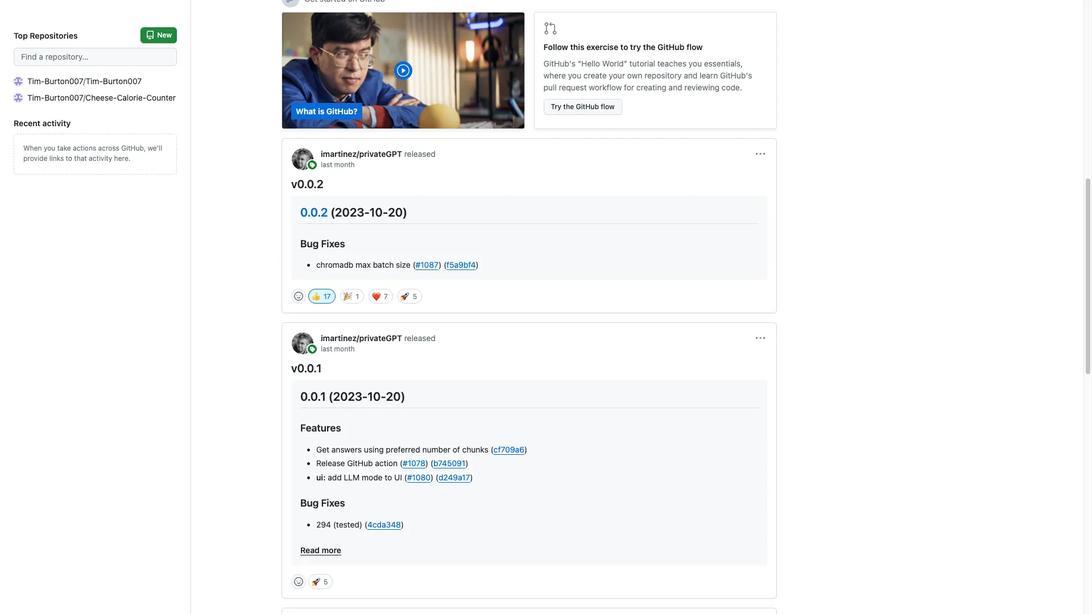 Task type: vqa. For each thing, say whether or not it's contained in the screenshot.
dot fill image to the top
no



Task type: locate. For each thing, give the bounding box(es) containing it.
tim- right tim burton007 "icon"
[[27, 76, 45, 86]]

card preview element containing 0.0.2
[[291, 196, 767, 280]]

0 vertical spatial 5
[[413, 293, 417, 301]]

0 vertical spatial activity
[[42, 118, 71, 128]]

#1087 link
[[416, 260, 439, 270]]

add or remove reactions element
[[291, 289, 306, 304], [291, 574, 306, 589]]

0 vertical spatial card preview element
[[291, 196, 767, 280]]

🚀 5 right 7
[[401, 291, 417, 302]]

2 last month from the top
[[321, 345, 355, 354]]

@imartinez profile image up v0.0.1
[[291, 332, 314, 355]]

1 vertical spatial imartinez/privategpt released
[[321, 334, 436, 343]]

0 vertical spatial github's
[[544, 59, 576, 68]]

1 vertical spatial last month
[[321, 345, 355, 354]]

1 vertical spatial you
[[568, 71, 581, 80]]

0 vertical spatial 🚀 5
[[401, 291, 417, 302]]

top
[[14, 30, 28, 40]]

fixes up chromadb
[[321, 238, 345, 249]]

0 horizontal spatial github
[[347, 459, 373, 468]]

burton007 down tim-burton007 / tim-burton007
[[45, 93, 83, 102]]

0 vertical spatial imartinez/privategpt
[[321, 149, 402, 159]]

0 horizontal spatial flow
[[601, 102, 615, 111]]

max
[[356, 260, 371, 270]]

( right chunks
[[491, 445, 494, 454]]

here.
[[114, 154, 130, 163]]

add or remove reactions image
[[294, 292, 303, 301], [294, 577, 303, 586]]

activity down across at the left
[[89, 154, 112, 163]]

fixes
[[321, 238, 345, 249], [321, 497, 345, 509]]

1 imartinez/privategpt link from the top
[[321, 149, 402, 159]]

github's "hello world" tutorial teaches you essentials, where you create your own repository and learn github's pull request workflow for creating and reviewing code.
[[544, 59, 752, 92]]

0 vertical spatial add or remove reactions image
[[294, 292, 303, 301]]

get answers using preferred number of chunks ( cf709a6 ) release github action ( #1078 ) ( b745091 ) ui: add llm mode to ui ( #1080 ) ( d249a17 )
[[316, 445, 527, 482]]

tim- up cheese-
[[86, 76, 103, 86]]

reviewing
[[684, 82, 720, 92]]

2 add or remove reactions element from the top
[[291, 574, 306, 589]]

0 vertical spatial and
[[684, 71, 698, 80]]

0 vertical spatial imartinez/privategpt link
[[321, 149, 402, 159]]

2 imartinez/privategpt link from the top
[[321, 334, 402, 343]]

0 horizontal spatial and
[[669, 82, 682, 92]]

tim-
[[27, 76, 45, 86], [86, 76, 103, 86], [27, 93, 45, 102]]

the
[[643, 42, 656, 52], [563, 102, 574, 111]]

when you take actions across github, we'll provide links to that activity here.
[[23, 144, 162, 163]]

release
[[316, 459, 345, 468]]

0 vertical spatial bug fixes
[[300, 238, 345, 249]]

burton007 down the top repositories search box
[[45, 76, 83, 86]]

card preview element containing 0.0.1 (2023-10-20)
[[291, 380, 767, 565]]

0 vertical spatial last
[[321, 160, 332, 169]]

read more link
[[300, 540, 758, 556]]

0 vertical spatial @imartinez profile image
[[291, 148, 314, 171]]

tim- right cheese calorie counter image
[[27, 93, 45, 102]]

Top Repositories search field
[[14, 48, 177, 66]]

what
[[296, 106, 316, 116]]

1 imartinez/privategpt released from the top
[[321, 149, 436, 159]]

bug up 294
[[300, 497, 319, 509]]

the inside "link"
[[563, 102, 574, 111]]

ui
[[394, 473, 402, 482]]

❤️
[[372, 291, 380, 302]]

0 vertical spatial you
[[689, 59, 702, 68]]

0 horizontal spatial you
[[44, 144, 55, 152]]

1 / from the top
[[83, 76, 86, 86]]

🚀
[[401, 291, 409, 302], [311, 576, 320, 587]]

you up request
[[568, 71, 581, 80]]

0 vertical spatial to
[[620, 42, 628, 52]]

0 vertical spatial 🚀
[[401, 291, 409, 302]]

month up 0.0.1 (2023-10-20)
[[334, 345, 355, 354]]

imartinez/privategpt link down 'github?'
[[321, 149, 402, 159]]

tim-burton007 / tim-burton007
[[27, 76, 142, 86]]

feed item heading menu image
[[756, 150, 765, 159], [756, 334, 765, 343]]

add
[[328, 473, 342, 482]]

( down preferred
[[400, 459, 403, 468]]

2 vertical spatial to
[[385, 473, 392, 482]]

1 vertical spatial github
[[576, 102, 599, 111]]

add or remove reactions image left 👍
[[294, 292, 303, 301]]

last up v0.0.2 link
[[321, 160, 332, 169]]

1 horizontal spatial github
[[576, 102, 599, 111]]

1 @imartinez profile image from the top
[[291, 148, 314, 171]]

that
[[74, 154, 87, 163]]

1 vertical spatial 10-
[[368, 390, 386, 404]]

card preview element
[[291, 196, 767, 280], [291, 380, 767, 565]]

/
[[83, 76, 86, 86], [83, 93, 86, 102]]

1 vertical spatial bug
[[300, 497, 319, 509]]

fixes up 294
[[321, 497, 345, 509]]

to left "try" on the right top of page
[[620, 42, 628, 52]]

0 vertical spatial the
[[643, 42, 656, 52]]

mortar board image
[[286, 0, 295, 3]]

github up teaches
[[658, 42, 685, 52]]

try the github flow link
[[544, 99, 622, 115]]

5
[[413, 293, 417, 301], [324, 578, 328, 586]]

2 imartinez/privategpt released from the top
[[321, 334, 436, 343]]

imartinez/privategpt down 1
[[321, 334, 402, 343]]

20) for 0.0.1 (2023-10-20)
[[386, 390, 405, 404]]

github's up where
[[544, 59, 576, 68]]

1 vertical spatial imartinez/privategpt link
[[321, 334, 402, 343]]

1 vertical spatial feed item heading menu image
[[756, 334, 765, 343]]

0 horizontal spatial github's
[[544, 59, 576, 68]]

0 vertical spatial 20)
[[388, 205, 407, 219]]

0 horizontal spatial to
[[66, 154, 72, 163]]

preferred
[[386, 445, 420, 454]]

(2023- for 0.0.2
[[331, 205, 370, 219]]

last month up v0.0.1
[[321, 345, 355, 354]]

add or remove reactions element left 👍
[[291, 289, 306, 304]]

1 horizontal spatial activity
[[89, 154, 112, 163]]

@imartinez profile image
[[291, 148, 314, 171], [291, 332, 314, 355]]

to
[[620, 42, 628, 52], [66, 154, 72, 163], [385, 473, 392, 482]]

0 horizontal spatial 5
[[324, 578, 328, 586]]

tim burton007 image
[[14, 77, 23, 86]]

get
[[316, 445, 329, 454]]

10-
[[370, 205, 388, 219], [368, 390, 386, 404]]

top repositories
[[14, 30, 78, 40]]

0 vertical spatial feed item heading menu image
[[756, 150, 765, 159]]

1 last from the top
[[321, 160, 332, 169]]

tim-burton007 / cheese-calorie-counter
[[27, 93, 176, 102]]

/ up cheese-
[[83, 76, 86, 86]]

flow down workflow
[[601, 102, 615, 111]]

creating
[[636, 82, 666, 92]]

/ down tim-burton007 / tim-burton007
[[83, 93, 86, 102]]

0 vertical spatial last month
[[321, 160, 355, 169]]

@imartinez profile image for v0.0.1
[[291, 332, 314, 355]]

10- up using
[[368, 390, 386, 404]]

feed tag image up v0.0.2 link
[[308, 160, 317, 170]]

0 vertical spatial 10-
[[370, 205, 388, 219]]

flow
[[687, 42, 703, 52], [601, 102, 615, 111]]

d249a17
[[439, 473, 470, 482]]

2 add or remove reactions image from the top
[[294, 577, 303, 586]]

2 vertical spatial github
[[347, 459, 373, 468]]

5 down read more
[[324, 578, 328, 586]]

2 feed item heading menu image from the top
[[756, 334, 765, 343]]

we'll
[[148, 144, 162, 152]]

20) up chromadb max batch size ( #1087 ) ( f5a9bf4 ) on the top left of page
[[388, 205, 407, 219]]

github up llm
[[347, 459, 373, 468]]

exercise
[[587, 42, 618, 52]]

repository
[[645, 71, 682, 80]]

👍
[[311, 291, 320, 302]]

last month up v0.0.2 link
[[321, 160, 355, 169]]

to inside try the github flow "element"
[[620, 42, 628, 52]]

across
[[98, 144, 119, 152]]

flow inside "link"
[[601, 102, 615, 111]]

to down take
[[66, 154, 72, 163]]

1
[[356, 293, 359, 301]]

bug fixes up chromadb
[[300, 238, 345, 249]]

activity
[[42, 118, 71, 128], [89, 154, 112, 163]]

0.0.1 (2023-10-20)
[[300, 390, 405, 404]]

0 vertical spatial released
[[404, 149, 436, 159]]

add or remove reactions element down read
[[291, 574, 306, 589]]

recent
[[14, 118, 40, 128]]

1 bug from the top
[[300, 238, 319, 249]]

imartinez/privategpt link
[[321, 149, 402, 159], [321, 334, 402, 343]]

2 imartinez/privategpt from the top
[[321, 334, 402, 343]]

(2023- right 0.0.1
[[329, 390, 368, 404]]

0 horizontal spatial 🚀 5
[[311, 576, 328, 587]]

1 feed item heading menu image from the top
[[756, 150, 765, 159]]

1 vertical spatial month
[[334, 345, 355, 354]]

the right try
[[563, 102, 574, 111]]

imartinez/privategpt released down 'github?'
[[321, 149, 436, 159]]

try
[[630, 42, 641, 52]]

1 vertical spatial add or remove reactions image
[[294, 577, 303, 586]]

1 vertical spatial feed tag image
[[308, 345, 317, 354]]

this
[[570, 42, 585, 52]]

1 horizontal spatial flow
[[687, 42, 703, 52]]

1 bug fixes from the top
[[300, 238, 345, 249]]

feed tag image for v0.0.2
[[308, 160, 317, 170]]

imartinez/privategpt link down 1
[[321, 334, 402, 343]]

1 horizontal spatial to
[[385, 473, 392, 482]]

10- up batch
[[370, 205, 388, 219]]

1 horizontal spatial 🚀
[[401, 291, 409, 302]]

1 vertical spatial imartinez/privategpt
[[321, 334, 402, 343]]

1 vertical spatial add or remove reactions element
[[291, 574, 306, 589]]

1 horizontal spatial you
[[568, 71, 581, 80]]

1 last month from the top
[[321, 160, 355, 169]]

4cda348 link
[[367, 520, 401, 529]]

🚀 down read more
[[311, 576, 320, 587]]

1 vertical spatial fixes
[[321, 497, 345, 509]]

5 right 7
[[413, 293, 417, 301]]

2 month from the top
[[334, 345, 355, 354]]

you inside when you take actions across github, we'll provide links to that activity here.
[[44, 144, 55, 152]]

0 vertical spatial flow
[[687, 42, 703, 52]]

1 card preview element from the top
[[291, 196, 767, 280]]

20) up preferred
[[386, 390, 405, 404]]

294 (tested) ( 4cda348 )
[[316, 520, 404, 529]]

0 vertical spatial (2023-
[[331, 205, 370, 219]]

flow up learn at the right top of the page
[[687, 42, 703, 52]]

0 vertical spatial /
[[83, 76, 86, 86]]

0 vertical spatial imartinez/privategpt released
[[321, 149, 436, 159]]

imartinez/privategpt released down ❤️ 7
[[321, 334, 436, 343]]

feed tag image up v0.0.1 link
[[308, 345, 317, 354]]

2 released from the top
[[404, 334, 436, 343]]

( right #1087
[[444, 260, 447, 270]]

is
[[318, 106, 324, 116]]

1 horizontal spatial github's
[[720, 71, 752, 80]]

read more
[[300, 545, 341, 555]]

🚀 5 down read more
[[311, 576, 328, 587]]

2 last from the top
[[321, 345, 332, 354]]

feed tag image
[[308, 160, 317, 170], [308, 345, 317, 354]]

month for v0.0.1
[[334, 345, 355, 354]]

1 vertical spatial bug fixes
[[300, 497, 345, 509]]

last up v0.0.1 link
[[321, 345, 332, 354]]

v0.0.2
[[291, 177, 324, 191]]

d249a17 link
[[439, 473, 470, 482]]

activity up take
[[42, 118, 71, 128]]

(
[[413, 260, 416, 270], [444, 260, 447, 270], [491, 445, 494, 454], [400, 459, 403, 468], [431, 459, 434, 468], [404, 473, 407, 482], [436, 473, 439, 482], [365, 520, 367, 529]]

imartinez/privategpt down 'github?'
[[321, 149, 402, 159]]

cheese calorie counter image
[[14, 93, 23, 102]]

1 vertical spatial card preview element
[[291, 380, 767, 565]]

2 feed tag image from the top
[[308, 345, 317, 354]]

2 card preview element from the top
[[291, 380, 767, 565]]

month up 0.0.2 (2023-10-20)
[[334, 160, 355, 169]]

1 vertical spatial last
[[321, 345, 332, 354]]

1 horizontal spatial 🚀 5
[[401, 291, 417, 302]]

1 vertical spatial github's
[[720, 71, 752, 80]]

workflow
[[589, 82, 622, 92]]

#1087
[[416, 260, 439, 270]]

v0.0.2 link
[[291, 177, 324, 191]]

chunks
[[462, 445, 489, 454]]

and up reviewing
[[684, 71, 698, 80]]

calorie-
[[117, 93, 146, 102]]

1 vertical spatial the
[[563, 102, 574, 111]]

the right "try" on the right top of page
[[643, 42, 656, 52]]

github's
[[544, 59, 576, 68], [720, 71, 752, 80]]

f5a9bf4 link
[[447, 260, 476, 270]]

1 vertical spatial @imartinez profile image
[[291, 332, 314, 355]]

0 vertical spatial month
[[334, 160, 355, 169]]

2 horizontal spatial github
[[658, 42, 685, 52]]

1 vertical spatial released
[[404, 334, 436, 343]]

1 vertical spatial 🚀
[[311, 576, 320, 587]]

bug fixes up 294
[[300, 497, 345, 509]]

feed tag image for v0.0.1
[[308, 345, 317, 354]]

2 / from the top
[[83, 93, 86, 102]]

2 @imartinez profile image from the top
[[291, 332, 314, 355]]

imartinez/privategpt released
[[321, 149, 436, 159], [321, 334, 436, 343]]

imartinez/privategpt for v0.0.2
[[321, 149, 402, 159]]

you up learn at the right top of the page
[[689, 59, 702, 68]]

1 imartinez/privategpt from the top
[[321, 149, 402, 159]]

2 vertical spatial you
[[44, 144, 55, 152]]

1 vertical spatial activity
[[89, 154, 112, 163]]

feed item heading menu image for v0.0.2
[[756, 150, 765, 159]]

add or remove reactions element for v0.0.2
[[291, 289, 306, 304]]

to left ui
[[385, 473, 392, 482]]

llm
[[344, 473, 360, 482]]

2 horizontal spatial to
[[620, 42, 628, 52]]

1 add or remove reactions image from the top
[[294, 292, 303, 301]]

/ for tim-
[[83, 76, 86, 86]]

add or remove reactions image down read
[[294, 577, 303, 586]]

imartinez/privategpt released for v0.0.2
[[321, 149, 436, 159]]

tim- for tim-burton007
[[27, 76, 45, 86]]

activity inside when you take actions across github, we'll provide links to that activity here.
[[89, 154, 112, 163]]

0 vertical spatial bug
[[300, 238, 319, 249]]

bug down 0.0.2
[[300, 238, 319, 249]]

0 vertical spatial fixes
[[321, 238, 345, 249]]

imartinez/privategpt
[[321, 149, 402, 159], [321, 334, 402, 343]]

and
[[684, 71, 698, 80], [669, 82, 682, 92]]

feed item heading menu image for v0.0.1
[[756, 334, 765, 343]]

released
[[404, 149, 436, 159], [404, 334, 436, 343]]

0 horizontal spatial the
[[563, 102, 574, 111]]

for
[[624, 82, 634, 92]]

last for v0.0.1
[[321, 345, 332, 354]]

1 add or remove reactions element from the top
[[291, 289, 306, 304]]

tim- for cheese-calorie-counter
[[27, 93, 45, 102]]

and down repository on the top right of page
[[669, 82, 682, 92]]

1 vertical spatial /
[[83, 93, 86, 102]]

last month for v0.0.2
[[321, 160, 355, 169]]

1 feed tag image from the top
[[308, 160, 317, 170]]

🚀 right 7
[[401, 291, 409, 302]]

repositories
[[30, 30, 78, 40]]

(2023- for 0.0.1
[[329, 390, 368, 404]]

1 horizontal spatial the
[[643, 42, 656, 52]]

card preview element for v0.0.1
[[291, 380, 767, 565]]

last month for v0.0.1
[[321, 345, 355, 354]]

try the github flow element
[[534, 12, 777, 129]]

1 vertical spatial to
[[66, 154, 72, 163]]

1 vertical spatial 20)
[[386, 390, 405, 404]]

github's up "code."
[[720, 71, 752, 80]]

0 vertical spatial add or remove reactions element
[[291, 289, 306, 304]]

you up links
[[44, 144, 55, 152]]

@imartinez profile image up v0.0.2 link
[[291, 148, 314, 171]]

2 bug fixes from the top
[[300, 497, 345, 509]]

1 vertical spatial (2023-
[[329, 390, 368, 404]]

github
[[658, 42, 685, 52], [576, 102, 599, 111], [347, 459, 373, 468]]

20)
[[388, 205, 407, 219], [386, 390, 405, 404]]

(2023- right 0.0.2
[[331, 205, 370, 219]]

1 fixes from the top
[[321, 238, 345, 249]]

b745091 link
[[434, 459, 465, 468]]

github down request
[[576, 102, 599, 111]]

using
[[364, 445, 384, 454]]

1 vertical spatial 5
[[324, 578, 328, 586]]

to inside get answers using preferred number of chunks ( cf709a6 ) release github action ( #1078 ) ( b745091 ) ui: add llm mode to ui ( #1080 ) ( d249a17 )
[[385, 473, 392, 482]]

#1080
[[407, 473, 431, 482]]

add or remove reactions image for v0.0.2
[[294, 292, 303, 301]]

released for v0.0.2
[[404, 149, 436, 159]]

bug
[[300, 238, 319, 249], [300, 497, 319, 509]]

1 released from the top
[[404, 149, 436, 159]]

1 month from the top
[[334, 160, 355, 169]]

what is github? element
[[282, 12, 525, 129]]

imartinez/privategpt link for v0.0.1
[[321, 334, 402, 343]]

0 vertical spatial feed tag image
[[308, 160, 317, 170]]

1 vertical spatial flow
[[601, 102, 615, 111]]



Task type: describe. For each thing, give the bounding box(es) containing it.
2 fixes from the top
[[321, 497, 345, 509]]

7
[[384, 293, 388, 301]]

play image
[[396, 64, 410, 77]]

month for v0.0.2
[[334, 160, 355, 169]]

cf709a6
[[494, 445, 524, 454]]

follow this exercise to try the github flow
[[544, 42, 703, 52]]

@imartinez profile image for v0.0.2
[[291, 148, 314, 171]]

(tested)
[[333, 520, 362, 529]]

batch
[[373, 260, 394, 270]]

burton007 up calorie-
[[103, 76, 142, 86]]

follow
[[544, 42, 568, 52]]

provide
[[23, 154, 47, 163]]

1 vertical spatial 🚀 5
[[311, 576, 328, 587]]

pull
[[544, 82, 557, 92]]

add or remove reactions image for v0.0.1
[[294, 577, 303, 586]]

create
[[584, 71, 607, 80]]

20) for 0.0.2 (2023-10-20)
[[388, 205, 407, 219]]

0.0.2 link
[[300, 205, 328, 219]]

request
[[559, 82, 587, 92]]

github,
[[121, 144, 146, 152]]

answers
[[332, 445, 362, 454]]

github?
[[326, 106, 358, 116]]

1 vertical spatial and
[[669, 82, 682, 92]]

0.0.2 (2023-10-20)
[[300, 205, 407, 219]]

recent activity
[[14, 118, 71, 128]]

ui:
[[316, 473, 326, 482]]

🎉
[[344, 291, 352, 302]]

v0.0.1 link
[[291, 362, 322, 375]]

cheese-
[[86, 93, 117, 102]]

b745091
[[434, 459, 465, 468]]

2 horizontal spatial you
[[689, 59, 702, 68]]

take
[[57, 144, 71, 152]]

what is github?
[[296, 106, 358, 116]]

teaches
[[658, 59, 687, 68]]

imartinez/privategpt released for v0.0.1
[[321, 334, 436, 343]]

to inside when you take actions across github, we'll provide links to that activity here.
[[66, 154, 72, 163]]

git pull request image
[[544, 22, 557, 35]]

0 horizontal spatial activity
[[42, 118, 71, 128]]

action
[[375, 459, 398, 468]]

imartinez/privategpt link for v0.0.2
[[321, 149, 402, 159]]

new
[[157, 31, 172, 39]]

github inside "link"
[[576, 102, 599, 111]]

burton007 for tim-
[[45, 76, 83, 86]]

learn
[[700, 71, 718, 80]]

10- for 0.0.2 (2023-10-20)
[[370, 205, 388, 219]]

github inside get answers using preferred number of chunks ( cf709a6 ) release github action ( #1078 ) ( b745091 ) ui: add llm mode to ui ( #1080 ) ( d249a17 )
[[347, 459, 373, 468]]

more
[[322, 545, 341, 555]]

last for v0.0.2
[[321, 160, 332, 169]]

#1080 link
[[407, 473, 431, 482]]

🎉 1
[[344, 291, 359, 302]]

1 horizontal spatial and
[[684, 71, 698, 80]]

10- for 0.0.1 (2023-10-20)
[[368, 390, 386, 404]]

( right ui
[[404, 473, 407, 482]]

v0.0.1
[[291, 362, 322, 375]]

0 vertical spatial github
[[658, 42, 685, 52]]

17
[[324, 293, 331, 301]]

( down number
[[431, 459, 434, 468]]

#1078 link
[[403, 459, 425, 468]]

essentials,
[[704, 59, 743, 68]]

294
[[316, 520, 331, 529]]

0 horizontal spatial 🚀
[[311, 576, 320, 587]]

( right #1080
[[436, 473, 439, 482]]

add or remove reactions element for v0.0.1
[[291, 574, 306, 589]]

size
[[396, 260, 411, 270]]

where
[[544, 71, 566, 80]]

features
[[300, 422, 341, 434]]

f5a9bf4
[[447, 260, 476, 270]]

2 bug from the top
[[300, 497, 319, 509]]

number
[[422, 445, 451, 454]]

own
[[627, 71, 642, 80]]

try
[[551, 102, 562, 111]]

actions
[[73, 144, 96, 152]]

what is github? link
[[282, 13, 524, 129]]

read
[[300, 545, 320, 555]]

"hello
[[578, 59, 600, 68]]

card preview element for v0.0.2
[[291, 196, 767, 280]]

counter
[[146, 93, 176, 102]]

of
[[453, 445, 460, 454]]

❤️ 7
[[372, 291, 388, 302]]

your
[[609, 71, 625, 80]]

Find a repository… text field
[[14, 48, 177, 66]]

0.0.1
[[300, 390, 326, 404]]

what is github? image
[[282, 13, 524, 129]]

code.
[[722, 82, 742, 92]]

( right size
[[413, 260, 416, 270]]

released for v0.0.1
[[404, 334, 436, 343]]

imartinez/privategpt for v0.0.1
[[321, 334, 402, 343]]

world"
[[602, 59, 627, 68]]

👍 17
[[311, 291, 331, 302]]

1 horizontal spatial 5
[[413, 293, 417, 301]]

#1078
[[403, 459, 425, 468]]

( right (tested)
[[365, 520, 367, 529]]

chromadb
[[316, 260, 353, 270]]

tutorial
[[630, 59, 655, 68]]

mode
[[362, 473, 383, 482]]

4cda348
[[367, 520, 401, 529]]

/ for cheese-
[[83, 93, 86, 102]]

0.0.2
[[300, 205, 328, 219]]

cf709a6 link
[[494, 445, 524, 454]]

try the github flow
[[551, 102, 615, 111]]

burton007 for cheese-
[[45, 93, 83, 102]]



